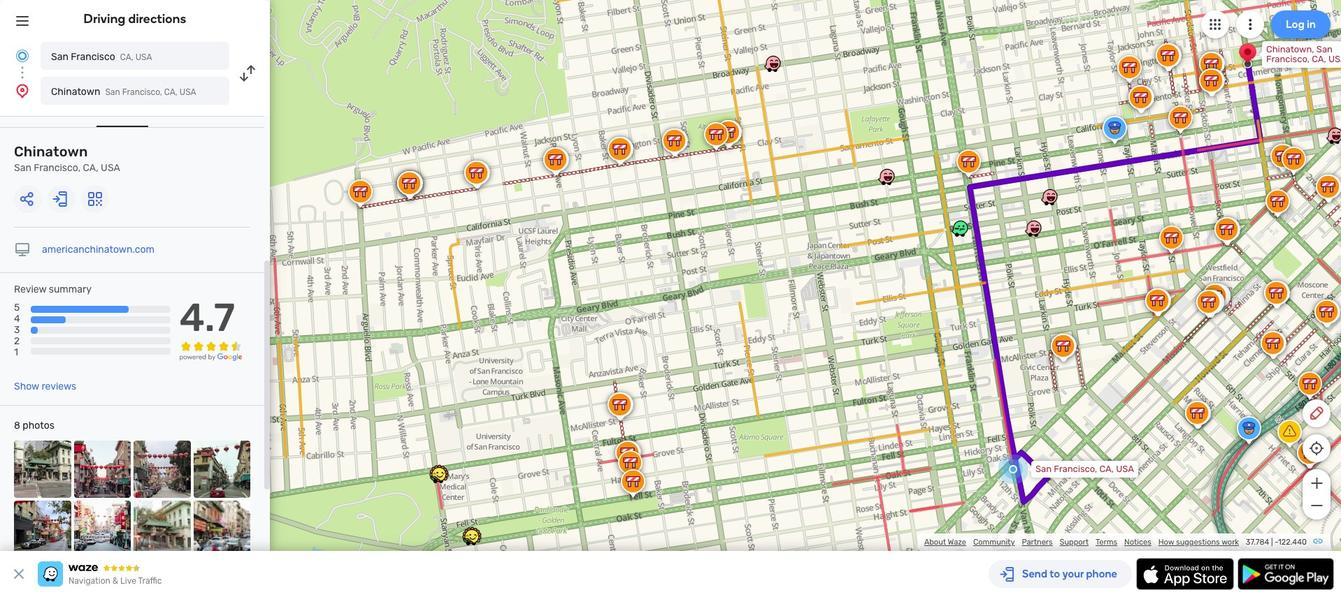 Task type: vqa. For each thing, say whether or not it's contained in the screenshot.
CA,
yes



Task type: describe. For each thing, give the bounding box(es) containing it.
directions
[[128, 11, 186, 27]]

live
[[120, 577, 136, 587]]

usa inside chinatown, san francisco, ca, usa
[[1328, 54, 1341, 64]]

support
[[1060, 538, 1089, 547]]

san francisco, ca, usa
[[1036, 464, 1134, 475]]

review
[[14, 284, 46, 296]]

francisco, inside chinatown, san francisco, ca, usa
[[1266, 54, 1310, 64]]

1
[[14, 347, 18, 359]]

0 vertical spatial chinatown
[[51, 86, 100, 98]]

location image
[[14, 83, 31, 99]]

review summary
[[14, 284, 92, 296]]

5 4 3 2 1
[[14, 302, 20, 359]]

san inside chinatown, san francisco, ca, usa
[[1316, 44, 1333, 55]]

-
[[1275, 538, 1278, 547]]

how suggestions work link
[[1158, 538, 1239, 547]]

image 1 of chinatown, sf image
[[14, 441, 71, 498]]

1 vertical spatial chinatown
[[14, 143, 88, 160]]

navigation & live traffic
[[69, 577, 162, 587]]

122.440
[[1278, 538, 1307, 547]]

driving directions
[[84, 11, 186, 27]]

ca, inside the san francisco ca, usa
[[120, 52, 133, 62]]

americanchinatown.com link
[[42, 244, 155, 256]]

8 photos
[[14, 420, 54, 432]]

5
[[14, 302, 20, 314]]

waze
[[948, 538, 966, 547]]

destination
[[97, 104, 148, 116]]

3
[[14, 325, 20, 337]]

x image
[[10, 566, 27, 583]]

show reviews
[[14, 381, 76, 393]]

2
[[14, 336, 20, 348]]

image 2 of chinatown, sf image
[[74, 441, 131, 498]]

terms link
[[1096, 538, 1117, 547]]

ca, inside chinatown, san francisco, ca, usa
[[1312, 54, 1326, 64]]

image 4 of chinatown, sf image
[[193, 441, 250, 498]]

chinatown, san francisco, ca, usa
[[1266, 44, 1341, 64]]

zoom out image
[[1308, 498, 1325, 515]]

community link
[[973, 538, 1015, 547]]

about waze community partners support terms notices how suggestions work 37.784 | -122.440
[[924, 538, 1307, 547]]



Task type: locate. For each thing, give the bounding box(es) containing it.
community
[[973, 538, 1015, 547]]

traffic
[[138, 577, 162, 587]]

ca,
[[120, 52, 133, 62], [1312, 54, 1326, 64], [164, 87, 177, 97], [83, 162, 98, 174], [1100, 464, 1114, 475]]

suggestions
[[1176, 538, 1220, 547]]

show
[[14, 381, 39, 393]]

terms
[[1096, 538, 1117, 547]]

chinatown down the starting point button
[[14, 143, 88, 160]]

chinatown san francisco, ca, usa up destination on the top left of the page
[[51, 86, 196, 98]]

image 8 of chinatown, sf image
[[193, 501, 250, 558]]

image 7 of chinatown, sf image
[[134, 501, 191, 558]]

chinatown san francisco, ca, usa down point
[[14, 143, 120, 174]]

americanchinatown.com
[[42, 244, 155, 256]]

starting point
[[14, 104, 76, 116]]

chinatown,
[[1266, 44, 1314, 55]]

navigation
[[69, 577, 110, 587]]

support link
[[1060, 538, 1089, 547]]

image 6 of chinatown, sf image
[[74, 501, 131, 558]]

|
[[1271, 538, 1273, 547]]

4.7
[[179, 295, 235, 341]]

zoom in image
[[1308, 475, 1325, 492]]

37.784
[[1246, 538, 1269, 547]]

chinatown up point
[[51, 86, 100, 98]]

current location image
[[14, 48, 31, 64]]

reviews
[[42, 381, 76, 393]]

chinatown
[[51, 86, 100, 98], [14, 143, 88, 160]]

image 3 of chinatown, sf image
[[134, 441, 191, 498]]

how
[[1158, 538, 1174, 547]]

1 vertical spatial chinatown san francisco, ca, usa
[[14, 143, 120, 174]]

link image
[[1312, 536, 1324, 547]]

partners link
[[1022, 538, 1053, 547]]

8
[[14, 420, 20, 432]]

san francisco ca, usa
[[51, 51, 152, 63]]

usa inside the san francisco ca, usa
[[135, 52, 152, 62]]

0 vertical spatial chinatown san francisco, ca, usa
[[51, 86, 196, 98]]

notices link
[[1124, 538, 1151, 547]]

point
[[53, 104, 76, 116]]

photos
[[23, 420, 54, 432]]

driving
[[84, 11, 125, 27]]

chinatown san francisco, ca, usa
[[51, 86, 196, 98], [14, 143, 120, 174]]

computer image
[[14, 242, 31, 259]]

summary
[[49, 284, 92, 296]]

&
[[112, 577, 118, 587]]

starting point button
[[14, 104, 76, 126]]

about waze link
[[924, 538, 966, 547]]

francisco
[[71, 51, 115, 63]]

image 5 of chinatown, sf image
[[14, 501, 71, 558]]

notices
[[1124, 538, 1151, 547]]

partners
[[1022, 538, 1053, 547]]

starting
[[14, 104, 50, 116]]

pencil image
[[1308, 406, 1325, 422]]

usa
[[135, 52, 152, 62], [1328, 54, 1341, 64], [180, 87, 196, 97], [101, 162, 120, 174], [1116, 464, 1134, 475]]

about
[[924, 538, 946, 547]]

francisco,
[[1266, 54, 1310, 64], [122, 87, 162, 97], [34, 162, 80, 174], [1054, 464, 1097, 475]]

4
[[14, 313, 20, 325]]

san
[[1316, 44, 1333, 55], [51, 51, 68, 63], [105, 87, 120, 97], [14, 162, 31, 174], [1036, 464, 1052, 475]]

work
[[1222, 538, 1239, 547]]

destination button
[[97, 104, 148, 127]]



